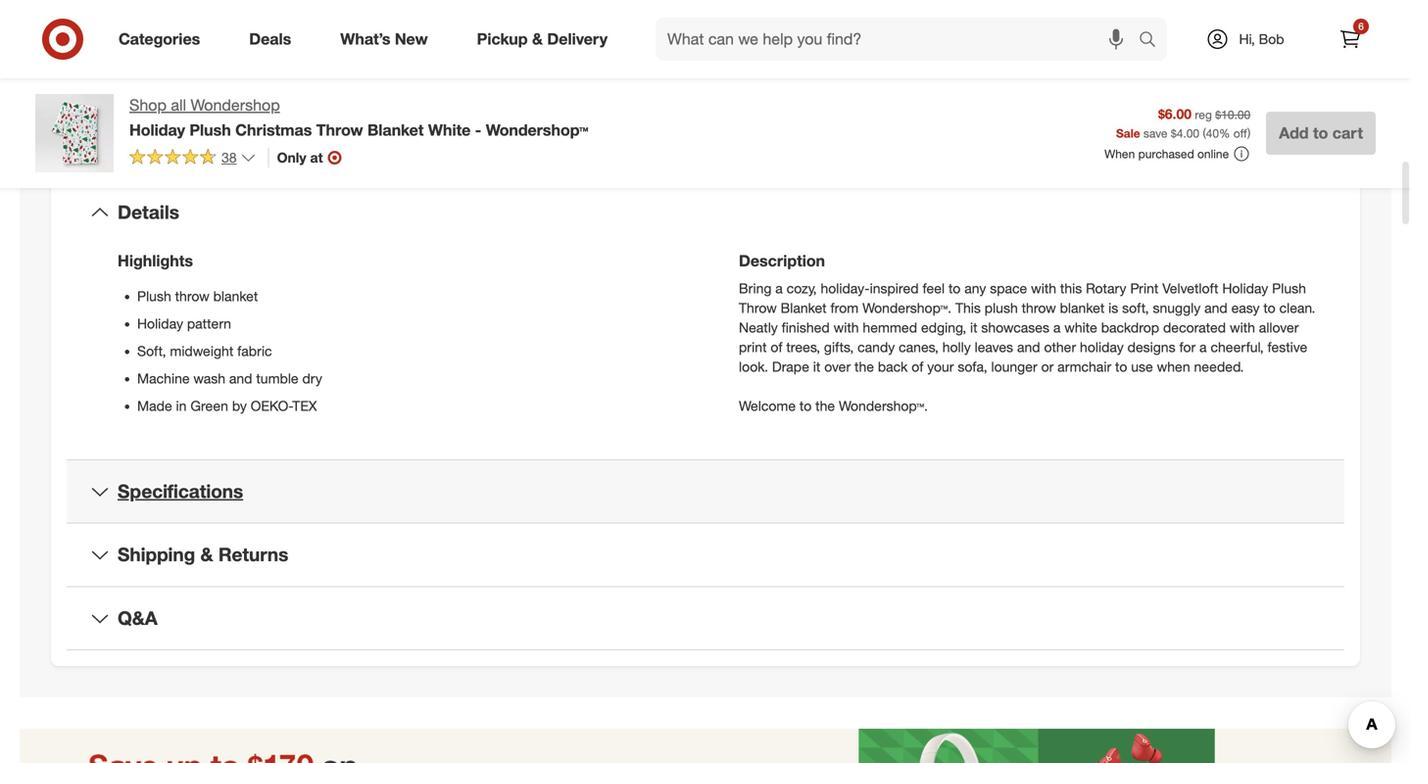 Task type: vqa. For each thing, say whether or not it's contained in the screenshot.
delivery
yes



Task type: locate. For each thing, give the bounding box(es) containing it.
throw inside bring a cozy, holiday-inspired feel to any space with this rotary print velvetloft holiday plush throw blanket from wondershop™. this plush throw blanket is soft, snuggly and easy to clean. neatly finished with hemmed edging, it showcases a white backdrop decorated with allover print of trees, gifts, candy canes, holly leaves and other holiday designs for a cheerful, festive look. drape it over the back of your sofa, lounger or armchair to use when needed.
[[739, 300, 777, 317]]

made
[[137, 398, 172, 415]]

0 horizontal spatial throw
[[316, 120, 363, 140]]

delivery
[[548, 29, 608, 49]]

to left any
[[949, 280, 961, 297]]

details button
[[67, 181, 1345, 244]]

blanket
[[213, 288, 258, 305], [1061, 300, 1105, 317]]

2 horizontal spatial plush
[[1273, 280, 1307, 297]]

clean.
[[1280, 300, 1316, 317]]

details
[[118, 201, 179, 224]]

1 vertical spatial throw
[[739, 300, 777, 317]]

more
[[335, 43, 371, 62]]

blanket up pattern
[[213, 288, 258, 305]]

with left this
[[1032, 280, 1057, 297]]

0 horizontal spatial plush
[[137, 288, 171, 305]]

rotary
[[1086, 280, 1127, 297]]

blanket up white
[[1061, 300, 1105, 317]]

1 vertical spatial holiday
[[1223, 280, 1269, 297]]

what's new link
[[324, 18, 453, 61]]

returns
[[218, 544, 289, 566]]

shipping & returns
[[118, 544, 289, 566]]

0 vertical spatial blanket
[[368, 120, 424, 140]]

online
[[1198, 147, 1230, 161]]

when purchased online
[[1105, 147, 1230, 161]]

allover
[[1260, 319, 1300, 337]]

holiday
[[129, 120, 185, 140], [1223, 280, 1269, 297], [137, 316, 183, 333]]

sponsored
[[1319, 39, 1377, 54]]

and
[[1205, 300, 1228, 317], [1018, 339, 1041, 356], [229, 370, 252, 388]]

throw
[[316, 120, 363, 140], [739, 300, 777, 317]]

when
[[1105, 147, 1136, 161]]

tumble
[[256, 370, 299, 388]]

2 horizontal spatial a
[[1200, 339, 1208, 356]]

plush
[[190, 120, 231, 140], [1273, 280, 1307, 297], [137, 288, 171, 305]]

this
[[1061, 280, 1083, 297]]

0 horizontal spatial &
[[201, 544, 213, 566]]

1 horizontal spatial &
[[532, 29, 543, 49]]

& right 'pickup' on the left top
[[532, 29, 543, 49]]

0 vertical spatial the
[[855, 359, 875, 376]]

0 vertical spatial &
[[532, 29, 543, 49]]

1 horizontal spatial plush
[[190, 120, 231, 140]]

to right welcome on the bottom
[[800, 398, 812, 415]]

1 vertical spatial &
[[201, 544, 213, 566]]

)
[[1248, 126, 1251, 141]]

add to cart button
[[1267, 112, 1377, 155]]

and up decorated
[[1205, 300, 1228, 317]]

0 horizontal spatial and
[[229, 370, 252, 388]]

and down showcases
[[1018, 339, 1041, 356]]

and up by
[[229, 370, 252, 388]]

shipping & returns button
[[67, 524, 1345, 587]]

0 horizontal spatial it
[[814, 359, 821, 376]]

& inside dropdown button
[[201, 544, 213, 566]]

throw
[[175, 288, 210, 305], [1022, 300, 1057, 317]]

1 horizontal spatial with
[[1032, 280, 1057, 297]]

midweight
[[170, 343, 234, 360]]

throw inside bring a cozy, holiday-inspired feel to any space with this rotary print velvetloft holiday plush throw blanket from wondershop™. this plush throw blanket is soft, snuggly and easy to clean. neatly finished with hemmed edging, it showcases a white backdrop decorated with allover print of trees, gifts, candy canes, holly leaves and other holiday designs for a cheerful, festive look. drape it over the back of your sofa, lounger or armchair to use when needed.
[[1022, 300, 1057, 317]]

wondershop
[[191, 96, 280, 115]]

all
[[171, 96, 186, 115]]

armchair
[[1058, 359, 1112, 376]]

throw up neatly
[[739, 300, 777, 317]]

showcases
[[982, 319, 1050, 337]]

holiday up soft,
[[137, 316, 183, 333]]

blanket down cozy,
[[781, 300, 827, 317]]

it down this
[[971, 319, 978, 337]]

of down canes,
[[912, 359, 924, 376]]

the
[[855, 359, 875, 376], [816, 398, 835, 415]]

2 horizontal spatial and
[[1205, 300, 1228, 317]]

1 vertical spatial a
[[1054, 319, 1061, 337]]

a up other
[[1054, 319, 1061, 337]]

add to cart
[[1280, 124, 1364, 143]]

throw up the at
[[316, 120, 363, 140]]

0 vertical spatial throw
[[316, 120, 363, 140]]

blanket left white
[[368, 120, 424, 140]]

the down candy
[[855, 359, 875, 376]]

space
[[990, 280, 1028, 297]]

1 horizontal spatial it
[[971, 319, 978, 337]]

40
[[1207, 126, 1220, 141]]

wondershop™. down inspired at the right top of page
[[863, 300, 952, 317]]

deals link
[[233, 18, 316, 61]]

at
[[310, 149, 323, 166]]

the down over
[[816, 398, 835, 415]]

1 horizontal spatial of
[[912, 359, 924, 376]]

0 horizontal spatial a
[[776, 280, 783, 297]]

1 horizontal spatial throw
[[1022, 300, 1057, 317]]

throw up "holiday pattern"
[[175, 288, 210, 305]]

in
[[176, 398, 187, 415]]

welcome
[[739, 398, 796, 415]]

backdrop
[[1102, 319, 1160, 337]]

1 horizontal spatial blanket
[[781, 300, 827, 317]]

with down from
[[834, 319, 859, 337]]

holiday up easy
[[1223, 280, 1269, 297]]

a left cozy,
[[776, 280, 783, 297]]

trees,
[[787, 339, 821, 356]]

What can we help you find? suggestions appear below search field
[[656, 18, 1144, 61]]

feel
[[923, 280, 945, 297]]

snuggly
[[1153, 300, 1201, 317]]

plush up 38
[[190, 120, 231, 140]]

holiday inside shop all wondershop holiday plush christmas throw blanket white - wondershop™
[[129, 120, 185, 140]]

$6.00 reg $10.00 sale save $ 4.00 ( 40 % off )
[[1117, 105, 1251, 141]]

print
[[1131, 280, 1159, 297]]

specifications button
[[67, 461, 1345, 523]]

1 vertical spatial and
[[1018, 339, 1041, 356]]

made in green by oeko-tex
[[137, 398, 317, 415]]

0 horizontal spatial blanket
[[368, 120, 424, 140]]

q&a button
[[67, 588, 1345, 650]]

by
[[232, 398, 247, 415]]

welcome to the wondershop™.
[[739, 398, 928, 415]]

pattern
[[187, 316, 231, 333]]

to
[[1314, 124, 1329, 143], [949, 280, 961, 297], [1264, 300, 1276, 317], [1116, 359, 1128, 376], [800, 398, 812, 415]]

wondershop™
[[486, 120, 589, 140]]

0 horizontal spatial of
[[771, 339, 783, 356]]

throw up showcases
[[1022, 300, 1057, 317]]

it left over
[[814, 359, 821, 376]]

& left returns
[[201, 544, 213, 566]]

0 vertical spatial of
[[771, 339, 783, 356]]

&
[[532, 29, 543, 49], [201, 544, 213, 566]]

machine
[[137, 370, 190, 388]]

categories link
[[102, 18, 225, 61]]

tex
[[292, 398, 317, 415]]

or
[[1042, 359, 1054, 376]]

0 vertical spatial a
[[776, 280, 783, 297]]

38
[[222, 149, 237, 166]]

wondershop™. down back
[[839, 398, 928, 415]]

add
[[1280, 124, 1309, 143]]

drape
[[773, 359, 810, 376]]

0 vertical spatial holiday
[[129, 120, 185, 140]]

image gallery element
[[35, 0, 682, 75]]

2 vertical spatial and
[[229, 370, 252, 388]]

holly
[[943, 339, 971, 356]]

0 vertical spatial wondershop™.
[[863, 300, 952, 317]]

plush up clean.
[[1273, 280, 1307, 297]]

oeko-
[[251, 398, 292, 415]]

1 horizontal spatial blanket
[[1061, 300, 1105, 317]]

1 horizontal spatial throw
[[739, 300, 777, 317]]

a right for
[[1200, 339, 1208, 356]]

holiday down shop on the top left
[[129, 120, 185, 140]]

1 horizontal spatial and
[[1018, 339, 1041, 356]]

christmas
[[235, 120, 312, 140]]

blanket inside shop all wondershop holiday plush christmas throw blanket white - wondershop™
[[368, 120, 424, 140]]

over
[[825, 359, 851, 376]]

of right print
[[771, 339, 783, 356]]

1 vertical spatial the
[[816, 398, 835, 415]]

shop all wondershop holiday plush christmas throw blanket white - wondershop™
[[129, 96, 589, 140]]

1 vertical spatial blanket
[[781, 300, 827, 317]]

blanket
[[368, 120, 424, 140], [781, 300, 827, 317]]

2 horizontal spatial with
[[1230, 319, 1256, 337]]

1 vertical spatial of
[[912, 359, 924, 376]]

plush down the highlights
[[137, 288, 171, 305]]

velvetloft
[[1163, 280, 1219, 297]]

highlights
[[118, 252, 193, 271]]

to right add
[[1314, 124, 1329, 143]]

of
[[771, 339, 783, 356], [912, 359, 924, 376]]

advertisement region
[[729, 0, 1377, 37], [20, 730, 1392, 764]]

with down easy
[[1230, 319, 1256, 337]]

decorated
[[1164, 319, 1227, 337]]

0 vertical spatial it
[[971, 319, 978, 337]]

1 horizontal spatial the
[[855, 359, 875, 376]]



Task type: describe. For each thing, give the bounding box(es) containing it.
back
[[878, 359, 908, 376]]

bob
[[1260, 30, 1285, 48]]

1 horizontal spatial a
[[1054, 319, 1061, 337]]

for
[[1180, 339, 1196, 356]]

festive
[[1268, 339, 1308, 356]]

categories
[[119, 29, 200, 49]]

deals
[[249, 29, 291, 49]]

2 vertical spatial a
[[1200, 339, 1208, 356]]

is
[[1109, 300, 1119, 317]]

(
[[1203, 126, 1207, 141]]

only
[[277, 149, 307, 166]]

0 horizontal spatial blanket
[[213, 288, 258, 305]]

bring
[[739, 280, 772, 297]]

plush
[[985, 300, 1018, 317]]

4.00
[[1177, 126, 1200, 141]]

pickup & delivery link
[[460, 18, 632, 61]]

cart
[[1333, 124, 1364, 143]]

what's
[[340, 29, 391, 49]]

lounger
[[992, 359, 1038, 376]]

throw inside shop all wondershop holiday plush christmas throw blanket white - wondershop™
[[316, 120, 363, 140]]

purchased
[[1139, 147, 1195, 161]]

hi,
[[1240, 30, 1256, 48]]

0 vertical spatial advertisement region
[[729, 0, 1377, 37]]

other
[[1045, 339, 1077, 356]]

2 vertical spatial holiday
[[137, 316, 183, 333]]

green
[[191, 398, 228, 415]]

new
[[395, 29, 428, 49]]

show
[[291, 43, 331, 62]]

to left use
[[1116, 359, 1128, 376]]

$10.00
[[1216, 107, 1251, 122]]

0 horizontal spatial the
[[816, 398, 835, 415]]

%
[[1220, 126, 1231, 141]]

$
[[1171, 126, 1177, 141]]

save
[[1144, 126, 1168, 141]]

$6.00
[[1159, 105, 1192, 123]]

print
[[739, 339, 767, 356]]

& for shipping
[[201, 544, 213, 566]]

soft, midweight fabric
[[137, 343, 272, 360]]

1 vertical spatial advertisement region
[[20, 730, 1392, 764]]

reg
[[1196, 107, 1213, 122]]

search button
[[1130, 18, 1178, 65]]

soft,
[[137, 343, 166, 360]]

6
[[1359, 20, 1365, 32]]

the inside bring a cozy, holiday-inspired feel to any space with this rotary print velvetloft holiday plush throw blanket from wondershop™. this plush throw blanket is soft, snuggly and easy to clean. neatly finished with hemmed edging, it showcases a white backdrop decorated with allover print of trees, gifts, candy canes, holly leaves and other holiday designs for a cheerful, festive look. drape it over the back of your sofa, lounger or armchair to use when needed.
[[855, 359, 875, 376]]

candy
[[858, 339, 895, 356]]

1 vertical spatial it
[[814, 359, 821, 376]]

white
[[428, 120, 471, 140]]

from
[[831, 300, 859, 317]]

only at
[[277, 149, 323, 166]]

hemmed
[[863, 319, 918, 337]]

0 horizontal spatial throw
[[175, 288, 210, 305]]

to up allover
[[1264, 300, 1276, 317]]

wondershop™. inside bring a cozy, holiday-inspired feel to any space with this rotary print velvetloft holiday plush throw blanket from wondershop™. this plush throw blanket is soft, snuggly and easy to clean. neatly finished with hemmed edging, it showcases a white backdrop decorated with allover print of trees, gifts, candy canes, holly leaves and other holiday designs for a cheerful, festive look. drape it over the back of your sofa, lounger or armchair to use when needed.
[[863, 300, 952, 317]]

machine wash and tumble dry
[[137, 370, 322, 388]]

pickup
[[477, 29, 528, 49]]

easy
[[1232, 300, 1260, 317]]

specifications
[[118, 480, 243, 503]]

description
[[739, 252, 826, 271]]

holiday plush christmas throw blanket white - wondershop&#8482;, 5 of 7 image
[[35, 0, 351, 16]]

1 vertical spatial wondershop™.
[[839, 398, 928, 415]]

bring a cozy, holiday-inspired feel to any space with this rotary print velvetloft holiday plush throw blanket from wondershop™. this plush throw blanket is soft, snuggly and easy to clean. neatly finished with hemmed edging, it showcases a white backdrop decorated with allover print of trees, gifts, candy canes, holly leaves and other holiday designs for a cheerful, festive look. drape it over the back of your sofa, lounger or armchair to use when needed.
[[739, 280, 1316, 376]]

gifts,
[[824, 339, 854, 356]]

sale
[[1117, 126, 1141, 141]]

shipping
[[118, 544, 195, 566]]

pickup & delivery
[[477, 29, 608, 49]]

off
[[1234, 126, 1248, 141]]

holiday
[[1081, 339, 1124, 356]]

holiday inside bring a cozy, holiday-inspired feel to any space with this rotary print velvetloft holiday plush throw blanket from wondershop™. this plush throw blanket is soft, snuggly and easy to clean. neatly finished with hemmed edging, it showcases a white backdrop decorated with allover print of trees, gifts, candy canes, holly leaves and other holiday designs for a cheerful, festive look. drape it over the back of your sofa, lounger or armchair to use when needed.
[[1223, 280, 1269, 297]]

blanket inside bring a cozy, holiday-inspired feel to any space with this rotary print velvetloft holiday plush throw blanket from wondershop™. this plush throw blanket is soft, snuggly and easy to clean. neatly finished with hemmed edging, it showcases a white backdrop decorated with allover print of trees, gifts, candy canes, holly leaves and other holiday designs for a cheerful, festive look. drape it over the back of your sofa, lounger or armchair to use when needed.
[[781, 300, 827, 317]]

0 horizontal spatial with
[[834, 319, 859, 337]]

sofa,
[[958, 359, 988, 376]]

plush inside shop all wondershop holiday plush christmas throw blanket white - wondershop™
[[190, 120, 231, 140]]

show more images
[[291, 43, 426, 62]]

use
[[1132, 359, 1154, 376]]

neatly
[[739, 319, 778, 337]]

38 link
[[129, 148, 256, 170]]

0 vertical spatial and
[[1205, 300, 1228, 317]]

your
[[928, 359, 954, 376]]

look.
[[739, 359, 769, 376]]

6 link
[[1330, 18, 1373, 61]]

when
[[1158, 359, 1191, 376]]

needed.
[[1195, 359, 1245, 376]]

image of holiday plush christmas throw blanket white - wondershop™ image
[[35, 94, 114, 173]]

holiday pattern
[[137, 316, 231, 333]]

what's new
[[340, 29, 428, 49]]

soft,
[[1123, 300, 1150, 317]]

dry
[[302, 370, 322, 388]]

& for pickup
[[532, 29, 543, 49]]

shop
[[129, 96, 167, 115]]

blanket inside bring a cozy, holiday-inspired feel to any space with this rotary print velvetloft holiday plush throw blanket from wondershop™. this plush throw blanket is soft, snuggly and easy to clean. neatly finished with hemmed edging, it showcases a white backdrop decorated with allover print of trees, gifts, candy canes, holly leaves and other holiday designs for a cheerful, festive look. drape it over the back of your sofa, lounger or armchair to use when needed.
[[1061, 300, 1105, 317]]

cheerful,
[[1211, 339, 1264, 356]]

hi, bob
[[1240, 30, 1285, 48]]

to inside add to cart button
[[1314, 124, 1329, 143]]

plush inside bring a cozy, holiday-inspired feel to any space with this rotary print velvetloft holiday plush throw blanket from wondershop™. this plush throw blanket is soft, snuggly and easy to clean. neatly finished with hemmed edging, it showcases a white backdrop decorated with allover print of trees, gifts, candy canes, holly leaves and other holiday designs for a cheerful, festive look. drape it over the back of your sofa, lounger or armchair to use when needed.
[[1273, 280, 1307, 297]]

fabric
[[237, 343, 272, 360]]

white
[[1065, 319, 1098, 337]]



